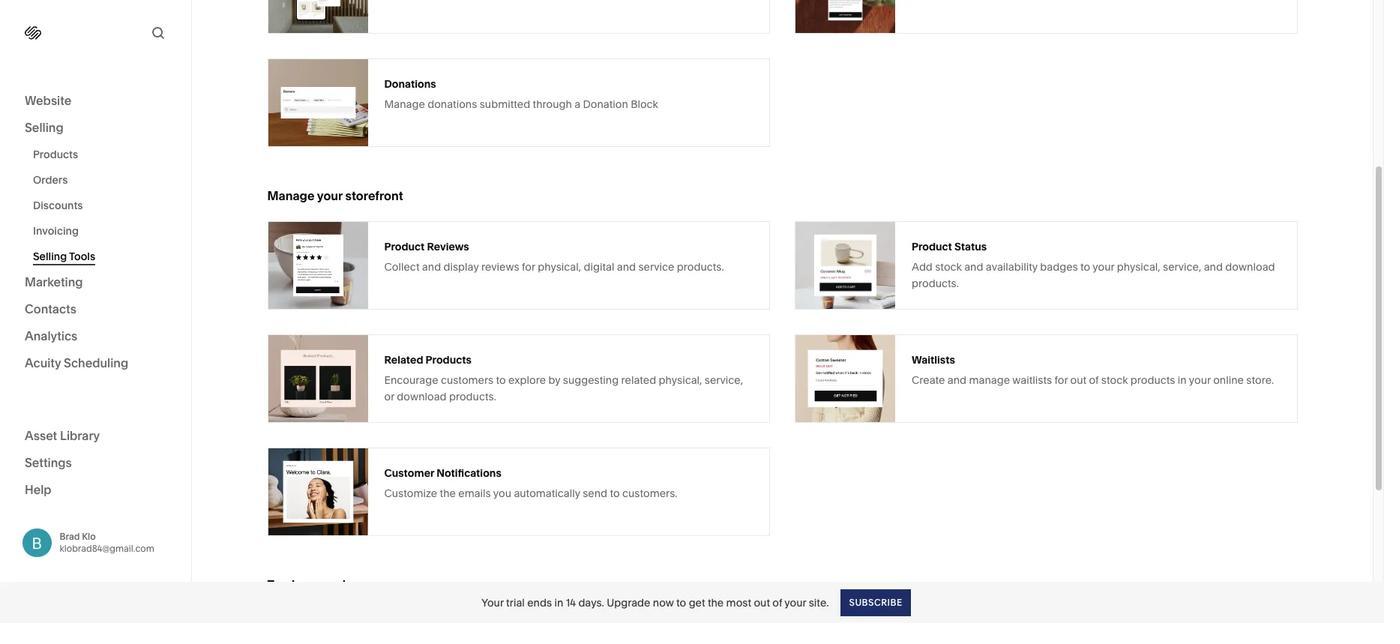 Task type: describe. For each thing, give the bounding box(es) containing it.
reviews
[[427, 240, 469, 253]]

donations
[[428, 97, 477, 111]]

related products encourage customers to explore by suggesting related physical, service, or download products.
[[384, 353, 743, 403]]

your inside waitlists create and manage waitlists for out of stock products in your online store.
[[1189, 373, 1211, 386]]

of inside waitlists create and manage waitlists for out of stock products in your online store.
[[1089, 373, 1099, 386]]

product reviews collect and display reviews for physical, digital and service products.
[[384, 240, 724, 273]]

trial
[[506, 596, 525, 609]]

and inside waitlists create and manage waitlists for out of stock products in your online store.
[[948, 373, 967, 386]]

0 horizontal spatial out
[[754, 596, 770, 609]]

availability
[[986, 260, 1038, 273]]

to inside product status add stock and availability badges to your physical, service, and download products.
[[1080, 260, 1090, 273]]

selling tools
[[33, 250, 95, 263]]

waitlists create and manage waitlists for out of stock products in your online store.
[[912, 353, 1274, 386]]

suggesting
[[563, 373, 619, 386]]

products inside related products encourage customers to explore by suggesting related physical, service, or download products.
[[426, 353, 471, 366]]

ends
[[527, 596, 552, 609]]

orders link
[[33, 167, 175, 193]]

stock inside waitlists create and manage waitlists for out of stock products in your online store.
[[1101, 373, 1128, 386]]

to left get
[[676, 596, 686, 609]]

acuity scheduling link
[[25, 355, 166, 373]]

now
[[653, 596, 674, 609]]

upgrade
[[607, 596, 650, 609]]

discounts link
[[33, 193, 175, 218]]

product status add stock and availability badges to your physical, service, and download products.
[[912, 240, 1275, 290]]

invoicing
[[33, 224, 79, 238]]

related
[[384, 353, 423, 366]]

1 horizontal spatial the
[[708, 596, 724, 609]]

sales
[[329, 577, 359, 592]]

your left site.
[[784, 596, 806, 609]]

customers
[[441, 373, 493, 386]]

asset library link
[[25, 427, 166, 445]]

to inside related products encourage customers to explore by suggesting related physical, service, or download products.
[[496, 373, 506, 386]]

physical, for product status add stock and availability badges to your physical, service, and download products.
[[1117, 260, 1160, 273]]

invoicing link
[[33, 218, 175, 244]]

brad klo klobrad84@gmail.com
[[60, 531, 154, 554]]

waitlists
[[912, 353, 955, 366]]

website link
[[25, 92, 166, 110]]

14
[[566, 596, 576, 609]]

site.
[[809, 596, 829, 609]]

settings link
[[25, 454, 166, 472]]

your
[[482, 596, 504, 609]]

selling for selling tools
[[33, 250, 67, 263]]

get
[[689, 596, 705, 609]]

the inside customer notifications customize the emails you automatically send to customers.
[[440, 486, 456, 500]]

acuity scheduling
[[25, 355, 128, 370]]

physical, inside product reviews collect and display reviews for physical, digital and service products.
[[538, 260, 581, 273]]

download for or
[[397, 389, 447, 403]]

you
[[493, 486, 511, 500]]

analytics
[[25, 328, 77, 343]]

automatically
[[514, 486, 580, 500]]

customer
[[384, 466, 434, 479]]

in inside waitlists create and manage waitlists for out of stock products in your online store.
[[1178, 373, 1187, 386]]

send
[[583, 486, 607, 500]]

encourage
[[384, 373, 438, 386]]

selling link
[[25, 119, 166, 137]]

analytics link
[[25, 328, 166, 346]]

download for and
[[1225, 260, 1275, 273]]

your left "sales"
[[301, 577, 327, 592]]

waitlists
[[1012, 373, 1052, 386]]

service, for encourage customers to explore by suggesting related physical, service, or download products.
[[705, 373, 743, 386]]

track
[[267, 577, 299, 592]]

products
[[1130, 373, 1175, 386]]

products. for related products encourage customers to explore by suggesting related physical, service, or download products.
[[449, 389, 496, 403]]

subscribe
[[849, 596, 903, 608]]

days.
[[578, 596, 604, 609]]

storefront
[[345, 188, 403, 203]]

1 vertical spatial in
[[554, 596, 563, 609]]

block
[[631, 97, 658, 111]]

contacts link
[[25, 301, 166, 319]]

scheduling
[[64, 355, 128, 370]]

donations manage donations submitted through a donation block
[[384, 77, 658, 111]]

selling tools link
[[33, 244, 175, 269]]

discounts
[[33, 199, 83, 212]]

add
[[912, 260, 933, 273]]

website
[[25, 93, 71, 108]]

emails
[[458, 486, 491, 500]]

to inside customer notifications customize the emails you automatically send to customers.
[[610, 486, 620, 500]]

manage your storefront
[[267, 188, 403, 203]]

products link
[[33, 142, 175, 167]]

1 vertical spatial of
[[773, 596, 782, 609]]

marketing
[[25, 274, 83, 289]]

notifications
[[437, 466, 501, 479]]

explore
[[508, 373, 546, 386]]

klo
[[82, 531, 96, 542]]



Task type: vqa. For each thing, say whether or not it's contained in the screenshot.
the Product Status Add stock and availability badges to your physical, service, and download products.
yes



Task type: locate. For each thing, give the bounding box(es) containing it.
marketing link
[[25, 274, 166, 292]]

by
[[548, 373, 560, 386]]

0 vertical spatial out
[[1070, 373, 1087, 386]]

product up add
[[912, 240, 952, 253]]

service
[[638, 260, 674, 273]]

1 vertical spatial manage
[[267, 188, 315, 203]]

product for add
[[912, 240, 952, 253]]

service, inside product status add stock and availability badges to your physical, service, and download products.
[[1163, 260, 1201, 273]]

in right products
[[1178, 373, 1187, 386]]

0 horizontal spatial product
[[384, 240, 425, 253]]

online
[[1213, 373, 1244, 386]]

to right send
[[610, 486, 620, 500]]

customers.
[[622, 486, 677, 500]]

0 vertical spatial service,
[[1163, 260, 1201, 273]]

download inside product status add stock and availability badges to your physical, service, and download products.
[[1225, 260, 1275, 273]]

2 product from the left
[[912, 240, 952, 253]]

in left 14
[[554, 596, 563, 609]]

settings
[[25, 455, 72, 470]]

0 horizontal spatial stock
[[935, 260, 962, 273]]

0 horizontal spatial products
[[33, 148, 78, 161]]

1 horizontal spatial manage
[[384, 97, 425, 111]]

to right badges
[[1080, 260, 1090, 273]]

manage
[[384, 97, 425, 111], [267, 188, 315, 203]]

products. right service
[[677, 260, 724, 273]]

to left explore
[[496, 373, 506, 386]]

product
[[384, 240, 425, 253], [912, 240, 952, 253]]

help
[[25, 482, 51, 497]]

1 vertical spatial stock
[[1101, 373, 1128, 386]]

and
[[422, 260, 441, 273], [617, 260, 636, 273], [964, 260, 983, 273], [1204, 260, 1223, 273], [948, 373, 967, 386]]

of left products
[[1089, 373, 1099, 386]]

1 horizontal spatial download
[[1225, 260, 1275, 273]]

of
[[1089, 373, 1099, 386], [773, 596, 782, 609]]

display
[[443, 260, 479, 273]]

1 vertical spatial service,
[[705, 373, 743, 386]]

out right waitlists
[[1070, 373, 1087, 386]]

product up collect
[[384, 240, 425, 253]]

collect
[[384, 260, 419, 273]]

brad
[[60, 531, 80, 542]]

asset
[[25, 428, 57, 443]]

0 vertical spatial download
[[1225, 260, 1275, 273]]

related
[[621, 373, 656, 386]]

0 horizontal spatial manage
[[267, 188, 315, 203]]

manage inside donations manage donations submitted through a donation block
[[384, 97, 425, 111]]

1 vertical spatial products
[[426, 353, 471, 366]]

physical, inside product status add stock and availability badges to your physical, service, and download products.
[[1117, 260, 1160, 273]]

products. for product status add stock and availability badges to your physical, service, and download products.
[[912, 276, 959, 290]]

a
[[574, 97, 580, 111]]

download inside related products encourage customers to explore by suggesting related physical, service, or download products.
[[397, 389, 447, 403]]

asset library
[[25, 428, 100, 443]]

to
[[1080, 260, 1090, 273], [496, 373, 506, 386], [610, 486, 620, 500], [676, 596, 686, 609]]

the right get
[[708, 596, 724, 609]]

2 horizontal spatial physical,
[[1117, 260, 1160, 273]]

out right most
[[754, 596, 770, 609]]

track your sales
[[267, 577, 359, 592]]

1 horizontal spatial service,
[[1163, 260, 1201, 273]]

1 horizontal spatial in
[[1178, 373, 1187, 386]]

1 horizontal spatial products
[[426, 353, 471, 366]]

your inside product status add stock and availability badges to your physical, service, and download products.
[[1093, 260, 1114, 273]]

1 vertical spatial for
[[1055, 373, 1068, 386]]

1 horizontal spatial stock
[[1101, 373, 1128, 386]]

reviews
[[481, 260, 519, 273]]

0 vertical spatial selling
[[25, 120, 63, 135]]

tools
[[69, 250, 95, 263]]

for right reviews
[[522, 260, 535, 273]]

your trial ends in 14 days. upgrade now to get the most out of your site.
[[482, 596, 829, 609]]

0 horizontal spatial for
[[522, 260, 535, 273]]

for right waitlists
[[1055, 373, 1068, 386]]

customize
[[384, 486, 437, 500]]

badges
[[1040, 260, 1078, 273]]

submitted
[[480, 97, 530, 111]]

products. inside product status add stock and availability badges to your physical, service, and download products.
[[912, 276, 959, 290]]

0 vertical spatial for
[[522, 260, 535, 273]]

through
[[533, 97, 572, 111]]

donations
[[384, 77, 436, 90]]

0 vertical spatial products
[[33, 148, 78, 161]]

for inside waitlists create and manage waitlists for out of stock products in your online store.
[[1055, 373, 1068, 386]]

0 vertical spatial products.
[[677, 260, 724, 273]]

0 vertical spatial in
[[1178, 373, 1187, 386]]

donation
[[583, 97, 628, 111]]

stock
[[935, 260, 962, 273], [1101, 373, 1128, 386]]

products. inside related products encourage customers to explore by suggesting related physical, service, or download products.
[[449, 389, 496, 403]]

selling down website
[[25, 120, 63, 135]]

1 horizontal spatial for
[[1055, 373, 1068, 386]]

products up the customers
[[426, 353, 471, 366]]

the left the emails
[[440, 486, 456, 500]]

0 vertical spatial of
[[1089, 373, 1099, 386]]

1 horizontal spatial products.
[[677, 260, 724, 273]]

in
[[1178, 373, 1187, 386], [554, 596, 563, 609]]

customer notifications customize the emails you automatically send to customers.
[[384, 466, 677, 500]]

products.
[[677, 260, 724, 273], [912, 276, 959, 290], [449, 389, 496, 403]]

create
[[912, 373, 945, 386]]

products. down add
[[912, 276, 959, 290]]

download
[[1225, 260, 1275, 273], [397, 389, 447, 403]]

0 horizontal spatial products.
[[449, 389, 496, 403]]

1 vertical spatial selling
[[33, 250, 67, 263]]

product inside product status add stock and availability badges to your physical, service, and download products.
[[912, 240, 952, 253]]

manage
[[969, 373, 1010, 386]]

0 horizontal spatial physical,
[[538, 260, 581, 273]]

1 vertical spatial products.
[[912, 276, 959, 290]]

acuity
[[25, 355, 61, 370]]

service, inside related products encourage customers to explore by suggesting related physical, service, or download products.
[[705, 373, 743, 386]]

1 vertical spatial out
[[754, 596, 770, 609]]

your left the online
[[1189, 373, 1211, 386]]

status
[[954, 240, 987, 253]]

products. down the customers
[[449, 389, 496, 403]]

product for collect
[[384, 240, 425, 253]]

library
[[60, 428, 100, 443]]

1 vertical spatial the
[[708, 596, 724, 609]]

physical, inside related products encourage customers to explore by suggesting related physical, service, or download products.
[[659, 373, 702, 386]]

or
[[384, 389, 394, 403]]

product inside product reviews collect and display reviews for physical, digital and service products.
[[384, 240, 425, 253]]

0 horizontal spatial in
[[554, 596, 563, 609]]

for
[[522, 260, 535, 273], [1055, 373, 1068, 386]]

selling up 'marketing'
[[33, 250, 67, 263]]

help link
[[25, 481, 51, 497]]

1 vertical spatial download
[[397, 389, 447, 403]]

your right badges
[[1093, 260, 1114, 273]]

stock right add
[[935, 260, 962, 273]]

0 horizontal spatial of
[[773, 596, 782, 609]]

products up orders
[[33, 148, 78, 161]]

0 vertical spatial stock
[[935, 260, 962, 273]]

store.
[[1246, 373, 1274, 386]]

0 horizontal spatial the
[[440, 486, 456, 500]]

out inside waitlists create and manage waitlists for out of stock products in your online store.
[[1070, 373, 1087, 386]]

contacts
[[25, 301, 76, 316]]

0 horizontal spatial download
[[397, 389, 447, 403]]

out
[[1070, 373, 1087, 386], [754, 596, 770, 609]]

your left storefront
[[317, 188, 343, 203]]

physical, for related products encourage customers to explore by suggesting related physical, service, or download products.
[[659, 373, 702, 386]]

physical,
[[538, 260, 581, 273], [1117, 260, 1160, 273], [659, 373, 702, 386]]

0 vertical spatial manage
[[384, 97, 425, 111]]

1 horizontal spatial physical,
[[659, 373, 702, 386]]

1 product from the left
[[384, 240, 425, 253]]

most
[[726, 596, 751, 609]]

2 horizontal spatial products.
[[912, 276, 959, 290]]

of right most
[[773, 596, 782, 609]]

products. inside product reviews collect and display reviews for physical, digital and service products.
[[677, 260, 724, 273]]

1 horizontal spatial product
[[912, 240, 952, 253]]

0 horizontal spatial service,
[[705, 373, 743, 386]]

digital
[[584, 260, 614, 273]]

subscribe button
[[841, 589, 911, 616]]

service, for add stock and availability badges to your physical, service, and download products.
[[1163, 260, 1201, 273]]

1 horizontal spatial out
[[1070, 373, 1087, 386]]

1 horizontal spatial of
[[1089, 373, 1099, 386]]

klobrad84@gmail.com
[[60, 543, 154, 554]]

for inside product reviews collect and display reviews for physical, digital and service products.
[[522, 260, 535, 273]]

2 vertical spatial products.
[[449, 389, 496, 403]]

selling for selling
[[25, 120, 63, 135]]

service,
[[1163, 260, 1201, 273], [705, 373, 743, 386]]

stock left products
[[1101, 373, 1128, 386]]

orders
[[33, 173, 68, 187]]

products
[[33, 148, 78, 161], [426, 353, 471, 366]]

stock inside product status add stock and availability badges to your physical, service, and download products.
[[935, 260, 962, 273]]

0 vertical spatial the
[[440, 486, 456, 500]]



